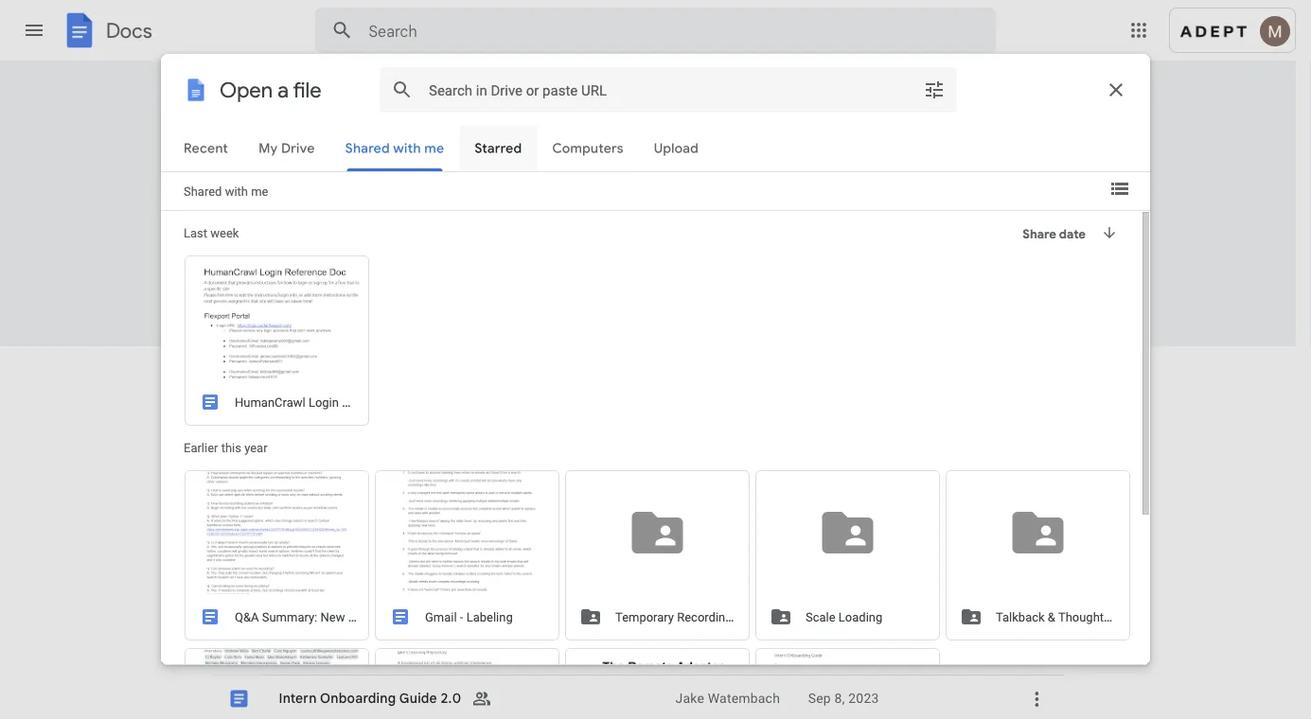Task type: vqa. For each thing, say whether or not it's contained in the screenshot.
Template gallery button
yes



Task type: locate. For each thing, give the bounding box(es) containing it.
list box
[[216, 114, 1087, 347]]

start a new document heading
[[224, 61, 849, 121]]

docs link
[[61, 11, 152, 53]]

tommy hong
[[675, 537, 757, 552]]

watembach
[[708, 691, 780, 707]]

1 vertical spatial document
[[334, 643, 398, 660]]

sep
[[808, 644, 831, 659], [808, 691, 831, 707]]

untitled document
[[279, 643, 398, 660]]

sep 8, 2023
[[808, 691, 879, 707]]

intern
[[279, 691, 317, 707]]

2023
[[847, 537, 877, 552], [856, 644, 887, 659], [849, 691, 879, 707]]

2 today from the top
[[228, 376, 265, 392]]

2023 right the 8, on the bottom right of page
[[849, 691, 879, 707]]

2.0
[[441, 691, 461, 707]]

1 option from the left
[[504, 117, 632, 325]]

today inside heading
[[228, 368, 271, 387]]

1 today from the top
[[228, 368, 271, 387]]

2023 right 15,
[[856, 644, 887, 659]]

15,
[[835, 644, 853, 659]]

jake
[[675, 691, 704, 707]]

start a new document
[[224, 81, 375, 100]]

today for project proposal option
[[228, 368, 271, 387]]

2023 right 2,
[[847, 537, 877, 552]]

last opened by me sep 15, 2023 element
[[808, 642, 996, 661]]

2,
[[833, 537, 843, 552]]

intern onboarding guide 2.0 option
[[207, 676, 1065, 720]]

today
[[228, 368, 271, 387], [228, 376, 265, 392]]

document up intern onboarding guide 2.0
[[334, 643, 398, 660]]

0 vertical spatial 2023
[[847, 537, 877, 552]]

2 vertical spatial 2023
[[849, 691, 879, 707]]

30
[[285, 483, 301, 499]]

project proposal option
[[360, 117, 488, 325]]

document
[[306, 81, 375, 100], [334, 643, 398, 660]]

2023 inside intern onboarding guide 2.0 option
[[849, 691, 879, 707]]

blank
[[220, 289, 255, 305]]

oct
[[808, 537, 829, 552]]

option
[[504, 117, 632, 325], [648, 117, 776, 325], [792, 117, 920, 325], [936, 117, 1064, 325]]

2 sep from the top
[[808, 691, 831, 707]]

document right 'new'
[[306, 81, 375, 100]]

2 option from the left
[[648, 117, 776, 325]]

notes - heam tuddle google docs element
[[277, 535, 664, 554]]

2023 inside notes - heam tuddle option
[[847, 537, 877, 552]]

3 option from the left
[[792, 117, 920, 325]]

1 sep from the top
[[808, 644, 831, 659]]

today for list box containing blank
[[228, 376, 265, 392]]

owned by jake watembach element
[[675, 690, 793, 709]]

owned by tommy hong element
[[675, 535, 793, 554]]

sep inside intern onboarding guide 2.0 option
[[808, 691, 831, 707]]

1 vertical spatial sep
[[808, 691, 831, 707]]

sep inside untitled document option
[[808, 644, 831, 659]]

0 vertical spatial sep
[[808, 644, 831, 659]]

search image
[[323, 11, 361, 49]]

tommy
[[675, 537, 721, 552]]

new
[[274, 81, 302, 100]]

tropic
[[364, 307, 400, 322]]

me
[[675, 644, 695, 659]]

sep left the 8, on the bottom right of page
[[808, 691, 831, 707]]

a
[[262, 81, 270, 100]]

onboarding
[[320, 691, 396, 707]]

sep 15, 2023
[[808, 644, 887, 659]]

project
[[364, 289, 409, 305]]

2023 for notes - heam tuddle
[[847, 537, 877, 552]]

guide
[[399, 691, 437, 707]]

1 vertical spatial 2023
[[856, 644, 887, 659]]

None search field
[[315, 8, 996, 53]]

untitled document option
[[207, 629, 1065, 720]]

sep left 15,
[[808, 644, 831, 659]]

0 vertical spatial document
[[306, 81, 375, 100]]

template
[[861, 82, 921, 98]]

days
[[304, 483, 334, 499]]

heam
[[330, 536, 367, 553]]



Task type: describe. For each thing, give the bounding box(es) containing it.
start
[[224, 81, 258, 100]]

notes - heam tuddle option
[[207, 522, 1065, 720]]

intern onboarding guide 2.0
[[279, 691, 461, 707]]

sep for sep 15, 2023
[[808, 644, 831, 659]]

docs
[[106, 18, 152, 43]]

4 option from the left
[[936, 117, 1064, 325]]

earlier
[[228, 590, 268, 606]]

untitled
[[279, 643, 330, 660]]

sep for sep 8, 2023
[[808, 691, 831, 707]]

2023 for intern onboarding guide 2.0
[[849, 691, 879, 707]]

template gallery button
[[849, 73, 1011, 107]]

2023 inside untitled document option
[[856, 644, 887, 659]]

previous
[[228, 483, 281, 499]]

last opened by me sep 8, 2023 element
[[808, 690, 996, 709]]

earlier list box
[[207, 629, 1065, 720]]

template gallery
[[861, 82, 969, 98]]

oct 2, 2023
[[808, 537, 877, 552]]

blank option
[[216, 117, 344, 319]]

owned by me element
[[675, 642, 793, 661]]

intern onboarding guide 2.0 google docs element
[[277, 690, 664, 709]]

document inside option
[[334, 643, 398, 660]]

today heading
[[213, 347, 593, 407]]

hong
[[724, 537, 757, 552]]

proposal
[[412, 289, 467, 305]]

document inside heading
[[306, 81, 375, 100]]

notes - heam tuddle
[[279, 536, 413, 553]]

8,
[[835, 691, 845, 707]]

tuddle
[[370, 536, 413, 553]]

gallery
[[924, 82, 969, 98]]

previous 30 days
[[228, 483, 334, 499]]

list box containing blank
[[216, 114, 1087, 347]]

-
[[320, 536, 326, 553]]

project proposal tropic
[[364, 289, 467, 322]]

jake watembach
[[675, 691, 780, 707]]

last opened by me oct 2, 2023 element
[[808, 535, 996, 554]]

notes
[[279, 536, 316, 553]]



